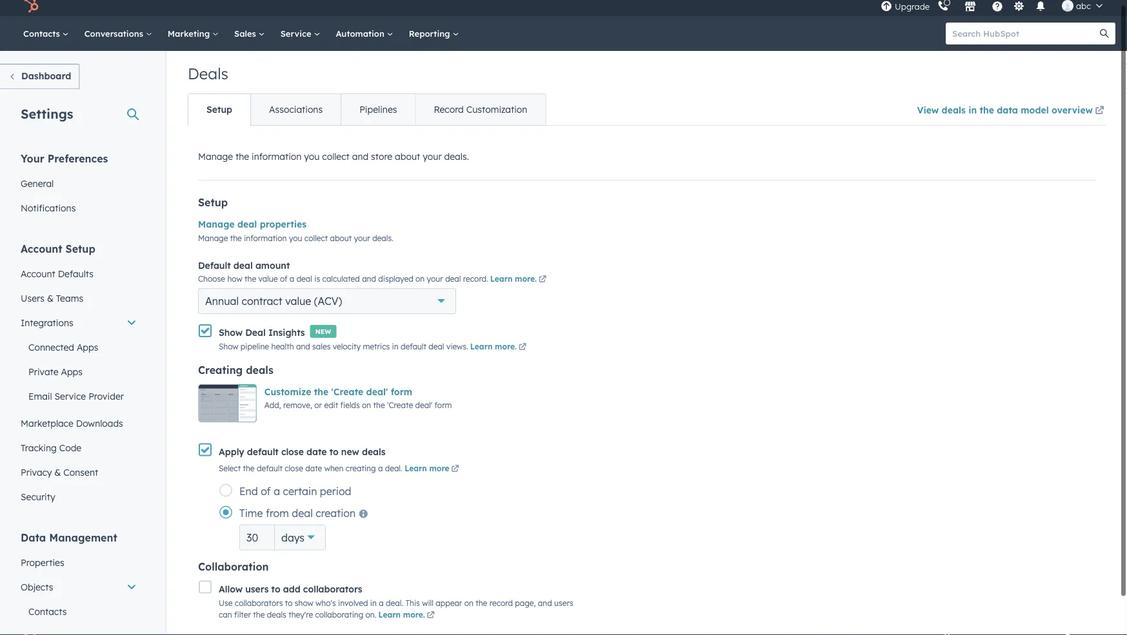 Task type: vqa. For each thing, say whether or not it's contained in the screenshot.
the Enter email email field
no



Task type: describe. For each thing, give the bounding box(es) containing it.
link opens in a new window image for use collaborators to show who's involved in a deal. this will appear on the record page, and users can filter the deals they're collaborating on.
[[427, 604, 435, 616]]

deal left the record.
[[445, 268, 461, 278]]

use collaborators to show who's involved in a deal. this will appear on the record page, and users can filter the deals they're collaborating on.
[[219, 593, 573, 614]]

settings image
[[1013, 0, 1025, 7]]

1 vertical spatial learn more. link
[[470, 336, 528, 348]]

the right filter
[[253, 604, 265, 614]]

1 vertical spatial more.
[[495, 336, 517, 346]]

0 vertical spatial service
[[280, 22, 314, 33]]

manage the information you collect and store about your deals.
[[198, 145, 469, 156]]

2 vertical spatial default
[[257, 458, 283, 467]]

0 vertical spatial contacts link
[[15, 10, 77, 45]]

will
[[422, 593, 434, 602]]

collaboration
[[198, 555, 269, 567]]

1 horizontal spatial on
[[416, 268, 425, 278]]

health
[[271, 336, 294, 346]]

manage for manage deal properties manage the information you collect about your deals.
[[198, 213, 235, 224]]

deals right view
[[942, 98, 966, 110]]

to for show
[[285, 593, 293, 602]]

a inside use collaborators to show who's involved in a deal. this will appear on the record page, and users can filter the deals they're collaborating on.
[[379, 593, 384, 602]]

the down setup link
[[236, 145, 249, 156]]

calling icon button
[[932, 0, 954, 9]]

0 horizontal spatial 'create
[[331, 380, 363, 392]]

show for show deal insights
[[219, 321, 243, 333]]

time from deal creation
[[239, 501, 356, 514]]

3 manage from the top
[[198, 227, 228, 237]]

default deal amount
[[198, 254, 290, 265]]

email
[[28, 385, 52, 396]]

0 vertical spatial deal'
[[366, 380, 388, 392]]

more. for default deal amount
[[515, 268, 537, 278]]

0 vertical spatial users
[[245, 578, 269, 589]]

deal inside manage deal properties manage the information you collect about your deals.
[[237, 213, 257, 224]]

data management element
[[13, 525, 145, 636]]

account setup element
[[13, 236, 145, 504]]

deals down pipeline
[[246, 358, 273, 371]]

preferences
[[48, 146, 108, 159]]

downloads
[[76, 412, 123, 423]]

notifications link
[[13, 190, 145, 215]]

allow users to add collaborators
[[219, 578, 362, 589]]

deal. for apply default close date to new deals
[[385, 458, 402, 467]]

learn more. for allow users to add collaborators
[[378, 604, 425, 614]]

0 vertical spatial collect
[[322, 145, 350, 156]]

choose how the value of a deal is calculated and displayed on your deal record.
[[198, 268, 488, 278]]

0 vertical spatial default
[[401, 336, 426, 346]]

setup link
[[188, 88, 250, 119]]

properties link
[[13, 545, 145, 569]]

sales
[[312, 336, 331, 346]]

show pipeline health and sales velocity metrics in default deal views.
[[219, 336, 468, 346]]

private apps link
[[13, 354, 145, 378]]

deal left views.
[[429, 336, 444, 346]]

who's
[[316, 593, 336, 602]]

manage deal properties link
[[198, 213, 306, 224]]

tracking code
[[21, 436, 81, 448]]

deal left is
[[297, 268, 312, 278]]

creating deals
[[198, 358, 273, 371]]

marketplace
[[21, 412, 73, 423]]

this
[[405, 593, 420, 602]]

reporting
[[409, 22, 453, 33]]

1 vertical spatial learn more.
[[470, 336, 517, 346]]

on.
[[366, 604, 376, 614]]

deals up creating
[[362, 441, 386, 452]]

show for show pipeline health and sales velocity metrics in default deal views.
[[219, 336, 238, 346]]

select
[[219, 458, 241, 467]]

velocity
[[333, 336, 361, 346]]

general
[[21, 172, 54, 183]]

record.
[[463, 268, 488, 278]]

the left data
[[980, 98, 994, 110]]

marketplaces button
[[957, 0, 984, 10]]

annual contract value (acv) button
[[198, 283, 456, 308]]

1 vertical spatial close
[[285, 458, 303, 467]]

apps for private apps
[[61, 360, 83, 372]]

add
[[283, 578, 301, 589]]

overview
[[1052, 98, 1093, 110]]

choose
[[198, 268, 225, 278]]

1 horizontal spatial 'create
[[387, 395, 413, 405]]

the right 'select'
[[243, 458, 255, 467]]

information inside manage deal properties manage the information you collect about your deals.
[[244, 227, 287, 237]]

account setup
[[21, 236, 95, 249]]

time
[[239, 501, 263, 514]]

0 vertical spatial information
[[252, 145, 302, 156]]

associations
[[269, 98, 323, 109]]

code
[[59, 436, 81, 448]]

Search HubSpot search field
[[946, 17, 1104, 39]]

the up or
[[314, 380, 329, 392]]

to for add
[[271, 578, 280, 589]]

on inside customize the 'create deal' form add, remove, or edit fields on the 'create deal' form
[[362, 395, 371, 405]]

customize the 'create deal' form link
[[264, 380, 412, 392]]

more
[[429, 458, 449, 467]]

notifications button
[[1030, 0, 1052, 10]]

1 vertical spatial of
[[261, 479, 271, 492]]

conversations
[[84, 22, 146, 33]]

sales link
[[226, 10, 273, 45]]

involved
[[338, 593, 368, 602]]

value inside annual contract value (acv) popup button
[[285, 289, 311, 302]]

2 horizontal spatial to
[[329, 441, 339, 452]]

learn more link
[[405, 458, 461, 469]]

0 vertical spatial date
[[306, 441, 327, 452]]

consent
[[63, 461, 98, 472]]

1 horizontal spatial about
[[395, 145, 420, 156]]

your
[[21, 146, 44, 159]]

creating
[[346, 458, 376, 467]]

deal up how
[[233, 254, 253, 265]]

search image
[[1100, 23, 1109, 32]]

collaborators inside use collaborators to show who's involved in a deal. this will appear on the record page, and users can filter the deals they're collaborating on.
[[235, 593, 283, 602]]

learn for displayed
[[490, 268, 513, 278]]

& for users
[[47, 287, 54, 298]]

service inside account setup element
[[55, 385, 86, 396]]

teams
[[56, 287, 83, 298]]

the left record
[[476, 593, 487, 602]]

pipelines link
[[341, 88, 415, 119]]

view deals in the data model overview
[[917, 98, 1093, 110]]

1 horizontal spatial deal'
[[415, 395, 432, 405]]

help image
[[992, 0, 1003, 7]]

upgrade image
[[881, 0, 892, 7]]

account for account setup
[[21, 236, 62, 249]]

account defaults link
[[13, 256, 145, 280]]

dashboard link
[[0, 58, 80, 84]]

automation link
[[328, 10, 401, 45]]

1 vertical spatial date
[[305, 458, 322, 467]]

from
[[266, 501, 289, 514]]

security link
[[13, 479, 145, 504]]

0 vertical spatial contacts
[[23, 22, 62, 33]]

on inside use collaborators to show who's involved in a deal. this will appear on the record page, and users can filter the deals they're collaborating on.
[[464, 593, 473, 602]]

customize the 'create deal' form add, remove, or edit fields on the 'create deal' form
[[264, 380, 452, 405]]

integrations button
[[13, 305, 145, 329]]

or
[[314, 395, 322, 405]]

record
[[490, 593, 513, 602]]

marketplaces image
[[965, 0, 976, 7]]

privacy & consent link
[[13, 455, 145, 479]]

the down default deal amount
[[245, 268, 256, 278]]

more. for allow users to add collaborators
[[403, 604, 425, 614]]

0 vertical spatial in
[[969, 98, 977, 110]]

deal
[[245, 321, 266, 333]]

marketplace downloads link
[[13, 406, 145, 430]]

account for account defaults
[[21, 262, 55, 274]]

security
[[21, 486, 55, 497]]

connected apps link
[[13, 329, 145, 354]]

defaults
[[58, 262, 94, 274]]

data
[[21, 526, 46, 538]]

1 vertical spatial contacts link
[[13, 594, 145, 618]]

1 horizontal spatial you
[[304, 145, 320, 156]]

1 horizontal spatial of
[[280, 268, 287, 278]]

metrics
[[363, 336, 390, 346]]

link opens in a new window image for choose how the value of a deal is calculated and displayed on your deal record.
[[539, 268, 547, 280]]

upgrade link
[[881, 0, 930, 9]]

when
[[324, 458, 344, 467]]

settings
[[21, 100, 73, 116]]

service link
[[273, 10, 328, 45]]

show deal insights
[[219, 321, 305, 333]]

insights
[[268, 321, 305, 333]]

notifications
[[21, 196, 76, 208]]



Task type: locate. For each thing, give the bounding box(es) containing it.
about up calculated
[[330, 227, 352, 237]]

in right metrics
[[392, 336, 398, 346]]

gary orlando image
[[1062, 0, 1074, 6]]

2 account from the top
[[21, 262, 55, 274]]

about inside manage deal properties manage the information you collect about your deals.
[[330, 227, 352, 237]]

0 vertical spatial form
[[391, 380, 412, 392]]

tracking
[[21, 436, 57, 448]]

1 manage from the top
[[198, 145, 233, 156]]

hubspot image
[[23, 0, 39, 8]]

2 vertical spatial learn more. link
[[378, 604, 437, 616]]

your right displayed on the left
[[427, 268, 443, 278]]

learn right the on.
[[378, 604, 401, 614]]

1 horizontal spatial form
[[435, 395, 452, 405]]

amount
[[255, 254, 290, 265]]

1 vertical spatial contacts
[[28, 600, 67, 612]]

integrations
[[21, 311, 73, 323]]

dashboard
[[21, 65, 71, 76]]

2 vertical spatial setup
[[66, 236, 95, 249]]

learn more. right views.
[[470, 336, 517, 346]]

1 vertical spatial on
[[362, 395, 371, 405]]

annual contract value (acv)
[[205, 289, 342, 302]]

0 vertical spatial manage
[[198, 145, 233, 156]]

and inside use collaborators to show who's involved in a deal. this will appear on the record page, and users can filter the deals they're collaborating on.
[[538, 593, 552, 602]]

deal' down metrics
[[366, 380, 388, 392]]

deals. inside manage deal properties manage the information you collect about your deals.
[[372, 227, 394, 237]]

0 vertical spatial deal.
[[385, 458, 402, 467]]

1 vertical spatial &
[[54, 461, 61, 472]]

1 vertical spatial to
[[271, 578, 280, 589]]

1 horizontal spatial in
[[392, 336, 398, 346]]

about right store
[[395, 145, 420, 156]]

privacy
[[21, 461, 52, 472]]

1 vertical spatial 'create
[[387, 395, 413, 405]]

learn more. link for default deal amount
[[490, 268, 548, 280]]

they're
[[289, 604, 313, 614]]

link opens in a new window image
[[1095, 101, 1104, 110], [539, 268, 547, 280], [519, 336, 527, 348], [519, 338, 527, 346], [427, 604, 435, 616]]

contacts down hubspot link
[[23, 22, 62, 33]]

0 horizontal spatial &
[[47, 287, 54, 298]]

account inside account defaults link
[[21, 262, 55, 274]]

1 account from the top
[[21, 236, 62, 249]]

1 vertical spatial value
[[285, 289, 311, 302]]

deals left they're
[[267, 604, 286, 614]]

deal left properties
[[237, 213, 257, 224]]

the down manage deal properties link
[[230, 227, 242, 237]]

in up the on.
[[370, 593, 377, 602]]

deals. down record
[[444, 145, 469, 156]]

navigation
[[188, 88, 546, 120]]

a right creating
[[378, 458, 383, 467]]

collect left store
[[322, 145, 350, 156]]

1 horizontal spatial service
[[280, 22, 314, 33]]

private
[[28, 360, 58, 372]]

calling icon image
[[938, 0, 949, 6]]

service down 'private apps' link
[[55, 385, 86, 396]]

2 vertical spatial more.
[[403, 604, 425, 614]]

the right fields
[[373, 395, 385, 405]]

1 vertical spatial manage
[[198, 213, 235, 224]]

&
[[47, 287, 54, 298], [54, 461, 61, 472]]

customize
[[264, 380, 311, 392]]

of
[[280, 268, 287, 278], [261, 479, 271, 492]]

learn more. down this
[[378, 604, 425, 614]]

0 horizontal spatial in
[[370, 593, 377, 602]]

days button
[[274, 519, 326, 545]]

1 vertical spatial you
[[289, 227, 302, 237]]

in left data
[[969, 98, 977, 110]]

information down associations link
[[252, 145, 302, 156]]

private apps
[[28, 360, 83, 372]]

& right users
[[47, 287, 54, 298]]

a down amount at the top of page
[[290, 268, 294, 278]]

1 vertical spatial deal.
[[386, 593, 403, 602]]

your inside manage deal properties manage the information you collect about your deals.
[[354, 227, 370, 237]]

account up account defaults
[[21, 236, 62, 249]]

collaborators
[[303, 578, 362, 589], [235, 593, 283, 602]]

record customization link
[[415, 88, 545, 119]]

1 vertical spatial service
[[55, 385, 86, 396]]

deals. up displayed on the left
[[372, 227, 394, 237]]

default up end
[[257, 458, 283, 467]]

1 horizontal spatial collaborators
[[303, 578, 362, 589]]

to down allow users to add collaborators
[[285, 593, 293, 602]]

more. right the record.
[[515, 268, 537, 278]]

on right appear
[[464, 593, 473, 602]]

your up the choose how the value of a deal is calculated and displayed on your deal record.
[[354, 227, 370, 237]]

associations link
[[250, 88, 341, 119]]

connected
[[28, 336, 74, 347]]

show
[[295, 593, 313, 602]]

0 horizontal spatial to
[[271, 578, 280, 589]]

apps down integrations button
[[77, 336, 98, 347]]

users right allow
[[245, 578, 269, 589]]

filter
[[234, 604, 251, 614]]

period
[[320, 479, 351, 492]]

a right involved
[[379, 593, 384, 602]]

manage
[[198, 145, 233, 156], [198, 213, 235, 224], [198, 227, 228, 237]]

link opens in a new window image inside view deals in the data model overview link
[[1095, 101, 1104, 110]]

users & teams
[[21, 287, 83, 298]]

contacts inside data management element
[[28, 600, 67, 612]]

1 vertical spatial form
[[435, 395, 452, 405]]

1 vertical spatial your
[[354, 227, 370, 237]]

setup up manage deal properties link
[[198, 190, 228, 203]]

deals inside use collaborators to show who's involved in a deal. this will appear on the record page, and users can filter the deals they're collaborating on.
[[267, 604, 286, 614]]

to inside use collaborators to show who's involved in a deal. this will appear on the record page, and users can filter the deals they're collaborating on.
[[285, 593, 293, 602]]

contract
[[242, 289, 282, 302]]

0 vertical spatial collaborators
[[303, 578, 362, 589]]

(acv)
[[314, 289, 342, 302]]

general link
[[13, 165, 145, 190]]

use
[[219, 593, 233, 602]]

default right apply
[[247, 441, 279, 452]]

2 manage from the top
[[198, 213, 235, 224]]

link opens in a new window image for show pipeline health and sales velocity metrics in default deal views.
[[519, 336, 527, 348]]

0 horizontal spatial about
[[330, 227, 352, 237]]

deal. right creating
[[385, 458, 402, 467]]

0 vertical spatial apps
[[77, 336, 98, 347]]

learn for will
[[378, 604, 401, 614]]

to left new
[[329, 441, 339, 452]]

close up select the default close date when creating a deal.
[[281, 441, 304, 452]]

collaborators up who's
[[303, 578, 362, 589]]

email service provider
[[28, 385, 124, 396]]

'create up fields
[[331, 380, 363, 392]]

sales
[[234, 22, 259, 33]]

1 horizontal spatial users
[[554, 593, 573, 602]]

0 vertical spatial close
[[281, 441, 304, 452]]

1 vertical spatial about
[[330, 227, 352, 237]]

setup down deals
[[206, 98, 232, 109]]

and left store
[[352, 145, 369, 156]]

and right page,
[[538, 593, 552, 602]]

date up select the default close date when creating a deal.
[[306, 441, 327, 452]]

learn more. link for allow users to add collaborators
[[378, 604, 437, 616]]

contacts down objects
[[28, 600, 67, 612]]

account defaults
[[21, 262, 94, 274]]

0 vertical spatial learn more.
[[490, 268, 537, 278]]

'create right fields
[[387, 395, 413, 405]]

1 vertical spatial setup
[[198, 190, 228, 203]]

navigation containing setup
[[188, 88, 546, 120]]

deal.
[[385, 458, 402, 467], [386, 593, 403, 602]]

learn for views.
[[470, 336, 493, 346]]

in inside use collaborators to show who's involved in a deal. this will appear on the record page, and users can filter the deals they're collaborating on.
[[370, 593, 377, 602]]

settings link
[[1011, 0, 1027, 7]]

value
[[258, 268, 278, 278], [285, 289, 311, 302]]

certain
[[283, 479, 317, 492]]

0 vertical spatial of
[[280, 268, 287, 278]]

learn right the record.
[[490, 268, 513, 278]]

menu
[[879, 0, 1112, 10]]

1 vertical spatial apps
[[61, 360, 83, 372]]

learn more. for default deal amount
[[490, 268, 537, 278]]

help button
[[987, 0, 1009, 10]]

hubspot link
[[15, 0, 48, 8]]

store
[[371, 145, 392, 156]]

tracking code link
[[13, 430, 145, 455]]

0 vertical spatial &
[[47, 287, 54, 298]]

1 vertical spatial account
[[21, 262, 55, 274]]

record
[[434, 98, 464, 109]]

1 vertical spatial deal'
[[415, 395, 432, 405]]

provider
[[88, 385, 124, 396]]

0 vertical spatial you
[[304, 145, 320, 156]]

collaborators up filter
[[235, 593, 283, 602]]

0 vertical spatial on
[[416, 268, 425, 278]]

0 horizontal spatial deal'
[[366, 380, 388, 392]]

value left (acv)
[[285, 289, 311, 302]]

0 vertical spatial 'create
[[331, 380, 363, 392]]

apply
[[219, 441, 244, 452]]

new
[[315, 322, 331, 330]]

deal'
[[366, 380, 388, 392], [415, 395, 432, 405]]

learn more. link down this
[[378, 604, 437, 616]]

learn more. link right views.
[[470, 336, 528, 348]]

learn more. right the record.
[[490, 268, 537, 278]]

data management
[[21, 526, 117, 538]]

your
[[423, 145, 442, 156], [354, 227, 370, 237], [427, 268, 443, 278]]

a up from
[[274, 479, 280, 492]]

2 horizontal spatial in
[[969, 98, 977, 110]]

more. down this
[[403, 604, 425, 614]]

2 vertical spatial in
[[370, 593, 377, 602]]

annual
[[205, 289, 239, 302]]

search button
[[1094, 17, 1116, 39]]

marketing
[[168, 22, 212, 33]]

show up creating deals
[[219, 336, 238, 346]]

1 vertical spatial default
[[247, 441, 279, 452]]

1 vertical spatial users
[[554, 593, 573, 602]]

deals.
[[444, 145, 469, 156], [372, 227, 394, 237]]

1 horizontal spatial value
[[285, 289, 311, 302]]

date down apply default close date to new deals
[[305, 458, 322, 467]]

0 vertical spatial about
[[395, 145, 420, 156]]

deal. for allow users to add collaborators
[[386, 593, 403, 602]]

your preferences element
[[13, 145, 145, 215]]

link opens in a new window image
[[1095, 97, 1104, 113], [539, 270, 547, 278], [451, 458, 459, 469], [451, 460, 459, 467], [427, 606, 435, 614]]

remove,
[[283, 395, 312, 405]]

2 vertical spatial to
[[285, 593, 293, 602]]

and
[[352, 145, 369, 156], [362, 268, 376, 278], [296, 336, 310, 346], [538, 593, 552, 602]]

0 vertical spatial learn more. link
[[490, 268, 548, 280]]

model
[[1021, 98, 1049, 110]]

0 vertical spatial to
[[329, 441, 339, 452]]

apps for connected apps
[[77, 336, 98, 347]]

customization
[[466, 98, 527, 109]]

management
[[49, 526, 117, 538]]

collect inside manage deal properties manage the information you collect about your deals.
[[304, 227, 328, 237]]

0 horizontal spatial deals.
[[372, 227, 394, 237]]

service
[[280, 22, 314, 33], [55, 385, 86, 396]]

calculated
[[322, 268, 360, 278]]

notifications image
[[1035, 0, 1047, 7]]

2 horizontal spatial on
[[464, 593, 473, 602]]

new
[[341, 441, 359, 452]]

fields
[[340, 395, 360, 405]]

1 vertical spatial deals.
[[372, 227, 394, 237]]

deal
[[237, 213, 257, 224], [233, 254, 253, 265], [297, 268, 312, 278], [445, 268, 461, 278], [429, 336, 444, 346], [292, 501, 313, 514]]

'create
[[331, 380, 363, 392], [387, 395, 413, 405]]

properties
[[21, 551, 64, 563]]

you inside manage deal properties manage the information you collect about your deals.
[[289, 227, 302, 237]]

information
[[252, 145, 302, 156], [244, 227, 287, 237]]

view deals in the data model overview link
[[917, 90, 1107, 119]]

the inside manage deal properties manage the information you collect about your deals.
[[230, 227, 242, 237]]

of down amount at the top of page
[[280, 268, 287, 278]]

learn more. link right the record.
[[490, 268, 548, 280]]

manage for manage the information you collect and store about your deals.
[[198, 145, 233, 156]]

of right end
[[261, 479, 271, 492]]

default right metrics
[[401, 336, 426, 346]]

value down amount at the top of page
[[258, 268, 278, 278]]

on right displayed on the left
[[416, 268, 425, 278]]

deal' up "learn more"
[[415, 395, 432, 405]]

the
[[980, 98, 994, 110], [236, 145, 249, 156], [230, 227, 242, 237], [245, 268, 256, 278], [314, 380, 329, 392], [373, 395, 385, 405], [243, 458, 255, 467], [476, 593, 487, 602], [253, 604, 265, 614]]

show left the deal
[[219, 321, 243, 333]]

you
[[304, 145, 320, 156], [289, 227, 302, 237]]

2 vertical spatial on
[[464, 593, 473, 602]]

1 vertical spatial collect
[[304, 227, 328, 237]]

apps up email service provider
[[61, 360, 83, 372]]

you down properties
[[289, 227, 302, 237]]

link opens in a new window image inside view deals in the data model overview link
[[1095, 97, 1104, 113]]

setup up account defaults link
[[66, 236, 95, 249]]

0 horizontal spatial on
[[362, 395, 371, 405]]

deal. inside use collaborators to show who's involved in a deal. this will appear on the record page, and users can filter the deals they're collaborating on.
[[386, 593, 403, 602]]

2 vertical spatial your
[[427, 268, 443, 278]]

more. right views.
[[495, 336, 517, 346]]

deal. left this
[[386, 593, 403, 602]]

deal down certain
[[292, 501, 313, 514]]

you down associations link
[[304, 145, 320, 156]]

1 vertical spatial collaborators
[[235, 593, 283, 602]]

view
[[917, 98, 939, 110]]

1 show from the top
[[219, 321, 243, 333]]

marketplace downloads
[[21, 412, 123, 423]]

contacts
[[23, 22, 62, 33], [28, 600, 67, 612]]

edit
[[324, 395, 338, 405]]

collect down properties
[[304, 227, 328, 237]]

views.
[[446, 336, 468, 346]]

your down record
[[423, 145, 442, 156]]

& for privacy
[[54, 461, 61, 472]]

0 vertical spatial value
[[258, 268, 278, 278]]

contacts link down hubspot link
[[15, 10, 77, 45]]

contacts link down objects
[[13, 594, 145, 618]]

0 horizontal spatial value
[[258, 268, 278, 278]]

close down apply default close date to new deals
[[285, 458, 303, 467]]

and left displayed on the left
[[362, 268, 376, 278]]

0 horizontal spatial form
[[391, 380, 412, 392]]

2 show from the top
[[219, 336, 238, 346]]

learn left the more
[[405, 458, 427, 467]]

on right fields
[[362, 395, 371, 405]]

1 horizontal spatial to
[[285, 593, 293, 602]]

users
[[21, 287, 44, 298]]

0 vertical spatial more.
[[515, 268, 537, 278]]

to left add
[[271, 578, 280, 589]]

collect
[[322, 145, 350, 156], [304, 227, 328, 237]]

2 vertical spatial manage
[[198, 227, 228, 237]]

creating
[[198, 358, 243, 371]]

0 vertical spatial setup
[[206, 98, 232, 109]]

1 vertical spatial in
[[392, 336, 398, 346]]

account up users
[[21, 262, 55, 274]]

0 vertical spatial your
[[423, 145, 442, 156]]

0 horizontal spatial of
[[261, 479, 271, 492]]

and left sales
[[296, 336, 310, 346]]

None text field
[[239, 519, 275, 545]]

& right privacy
[[54, 461, 61, 472]]

0 vertical spatial deals.
[[444, 145, 469, 156]]

1 horizontal spatial deals.
[[444, 145, 469, 156]]

privacy & consent
[[21, 461, 98, 472]]

collaborating
[[315, 604, 363, 614]]

users right page,
[[554, 593, 573, 602]]

service right sales link
[[280, 22, 314, 33]]

1 vertical spatial show
[[219, 336, 238, 346]]

0 horizontal spatial you
[[289, 227, 302, 237]]

0 horizontal spatial service
[[55, 385, 86, 396]]

link opens in a new window image inside learn more link
[[451, 460, 459, 467]]

manage deal properties manage the information you collect about your deals.
[[198, 213, 394, 237]]

automation
[[336, 22, 387, 33]]

0 vertical spatial show
[[219, 321, 243, 333]]

users inside use collaborators to show who's involved in a deal. this will appear on the record page, and users can filter the deals they're collaborating on.
[[554, 593, 573, 602]]

account
[[21, 236, 62, 249], [21, 262, 55, 274]]

learn right views.
[[470, 336, 493, 346]]

marketing link
[[160, 10, 226, 45]]

information down manage deal properties link
[[244, 227, 287, 237]]

email service provider link
[[13, 378, 145, 403]]

0 horizontal spatial collaborators
[[235, 593, 283, 602]]



